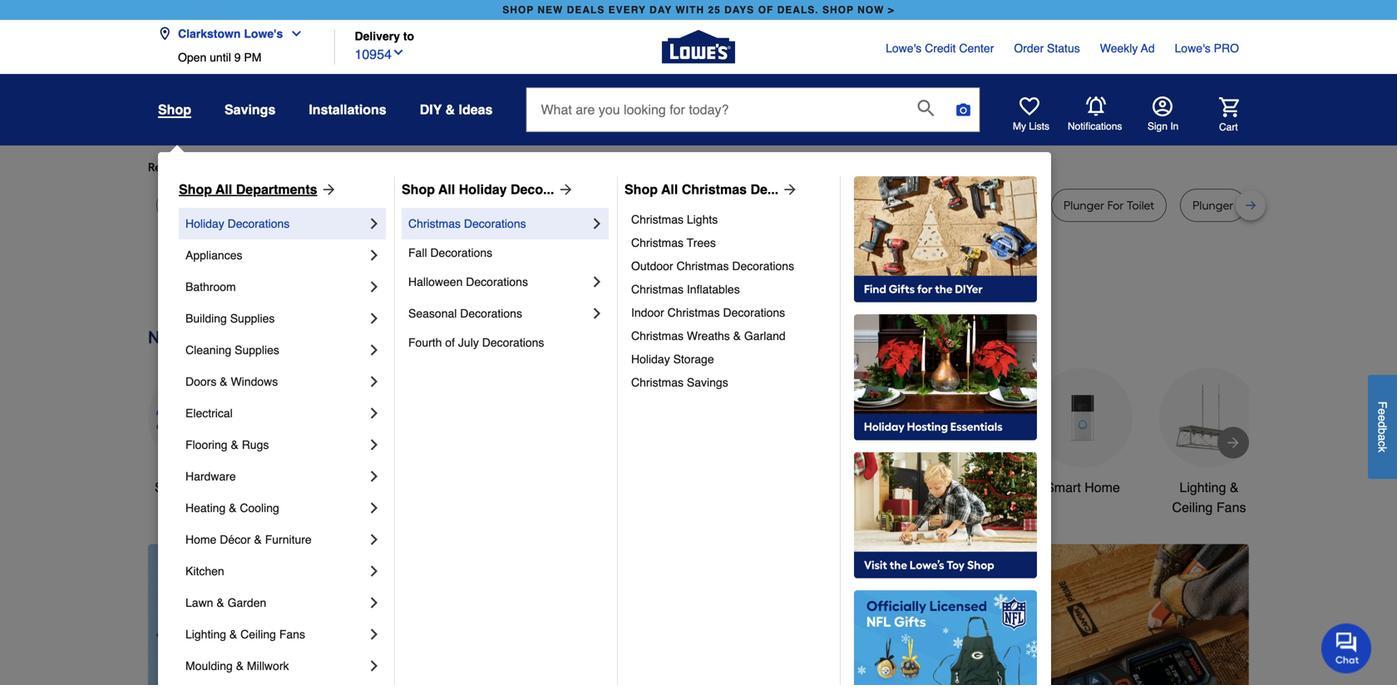 Task type: locate. For each thing, give the bounding box(es) containing it.
1 vertical spatial lighting
[[185, 628, 226, 641]]

fans inside button
[[1217, 500, 1246, 515]]

1 vertical spatial holiday
[[185, 217, 224, 230]]

every
[[608, 4, 646, 16]]

e
[[1376, 408, 1389, 415], [1376, 415, 1389, 421]]

decorations up garland
[[723, 306, 785, 319]]

5 toilet from the left
[[998, 198, 1025, 212]]

cooling
[[240, 501, 279, 515]]

lowe's home improvement lists image
[[1020, 96, 1040, 116]]

& up the "holiday storage" "link"
[[733, 329, 741, 343]]

toilet down deco...
[[515, 198, 542, 212]]

chevron right image for bathroom
[[366, 279, 383, 295]]

fall decorations
[[408, 246, 492, 259]]

shop up toilet auger
[[179, 182, 212, 197]]

storage
[[673, 353, 714, 366]]

supplies
[[230, 312, 275, 325], [235, 343, 279, 357]]

None search field
[[526, 87, 980, 148]]

clarkstown lowe's
[[178, 27, 283, 40]]

pm
[[244, 51, 261, 64]]

0 horizontal spatial ceiling
[[240, 628, 276, 641]]

4 toilet from the left
[[830, 198, 857, 212]]

& inside lighting & ceiling fans link
[[229, 628, 237, 641]]

home up kitchen
[[185, 533, 217, 546]]

1 horizontal spatial lighting & ceiling fans
[[1172, 480, 1246, 515]]

0 vertical spatial shop
[[158, 102, 191, 117]]

0 horizontal spatial lighting & ceiling fans
[[185, 628, 305, 641]]

2 auger from the left
[[545, 198, 577, 212]]

lighting up moulding
[[185, 628, 226, 641]]

ceiling
[[1172, 500, 1213, 515], [240, 628, 276, 641]]

shop inside the shop all deals button
[[155, 480, 186, 495]]

2 horizontal spatial arrow right image
[[779, 181, 799, 198]]

1 plumbing from the left
[[426, 198, 476, 212]]

0 vertical spatial supplies
[[230, 312, 275, 325]]

shop for shop all holiday deco...
[[402, 182, 435, 197]]

shop button
[[158, 101, 191, 118]]

2 horizontal spatial holiday
[[631, 353, 670, 366]]

christmas wreaths & garland
[[631, 329, 786, 343]]

decorations down seasonal decorations link
[[482, 336, 544, 349]]

1 horizontal spatial plunger
[[1193, 198, 1234, 212]]

lowe's for lowe's credit center
[[886, 42, 922, 55]]

1 horizontal spatial outdoor
[[782, 480, 830, 495]]

chat invite button image
[[1321, 623, 1372, 674]]

outdoor down christmas trees
[[631, 259, 673, 273]]

christmas down the christmas inflatables
[[667, 306, 720, 319]]

christmas savings link
[[631, 371, 828, 394]]

1 vertical spatial outdoor
[[782, 480, 830, 495]]

lowe's credit center link
[[886, 40, 994, 57]]

chevron right image for holiday decorations
[[366, 215, 383, 232]]

plunger down the cart at the right top of page
[[1193, 198, 1234, 212]]

christmas down christmas lights
[[631, 236, 684, 249]]

chevron right image for kitchen
[[366, 563, 383, 580]]

home right smart
[[1085, 480, 1120, 495]]

lowe's left pro
[[1175, 42, 1211, 55]]

shop left now
[[822, 4, 854, 16]]

home inside button
[[1085, 480, 1120, 495]]

& right décor
[[254, 533, 262, 546]]

all for christmas
[[661, 182, 678, 197]]

christmas up christmas trees
[[631, 213, 684, 226]]

weekly ad link
[[1100, 40, 1155, 57]]

chevron right image for home décor & furniture
[[366, 531, 383, 548]]

2 arrow right image from the left
[[554, 181, 574, 198]]

toilet left drain
[[830, 198, 857, 212]]

decorations down the christmas decorations on the left of page
[[430, 246, 492, 259]]

toilet down my on the right of the page
[[998, 198, 1025, 212]]

arrow right image
[[317, 181, 337, 198], [554, 181, 574, 198], [779, 181, 799, 198]]

lowe's home improvement cart image
[[1219, 97, 1239, 117]]

1 vertical spatial home
[[185, 533, 217, 546]]

1 horizontal spatial auger
[[545, 198, 577, 212]]

christmas for christmas inflatables
[[631, 283, 684, 296]]

shop for shop
[[158, 102, 191, 117]]

fans down arrow right icon
[[1217, 500, 1246, 515]]

3 toilet from the left
[[515, 198, 542, 212]]

toilet down sign
[[1127, 198, 1154, 212]]

6 snake from the left
[[927, 198, 959, 212]]

plumbing down 'de...' at top right
[[722, 198, 772, 212]]

center
[[959, 42, 994, 55]]

& down arrow right icon
[[1230, 480, 1239, 495]]

5 snake from the left
[[775, 198, 808, 212]]

shop all deals
[[155, 480, 241, 495]]

1 vertical spatial bathroom
[[927, 480, 985, 495]]

christmas decorations
[[408, 217, 526, 230]]

arrow right image inside shop all christmas de... link
[[779, 181, 799, 198]]

arrow right image inside shop all departments link
[[317, 181, 337, 198]]

arrow right image down you
[[317, 181, 337, 198]]

fourth
[[408, 336, 442, 349]]

0 vertical spatial ceiling
[[1172, 500, 1213, 515]]

savings
[[225, 102, 276, 117], [687, 376, 728, 389]]

lighting & ceiling fans down garden
[[185, 628, 305, 641]]

deals
[[207, 480, 241, 495]]

ceiling inside lighting & ceiling fans
[[1172, 500, 1213, 515]]

of
[[758, 4, 774, 16]]

arrow right image up the plumbing snake for toilet at the top right
[[779, 181, 799, 198]]

& inside christmas wreaths & garland link
[[733, 329, 741, 343]]

& up moulding & millwork
[[229, 628, 237, 641]]

1 horizontal spatial ceiling
[[1172, 500, 1213, 515]]

supplies up windows
[[235, 343, 279, 357]]

0 vertical spatial savings
[[225, 102, 276, 117]]

bathroom link
[[185, 271, 366, 303]]

christmas down indoor on the left of page
[[631, 329, 684, 343]]

0 horizontal spatial plunger
[[1064, 198, 1105, 212]]

b
[[1376, 428, 1389, 434]]

lighting & ceiling fans button
[[1159, 368, 1259, 518]]

bathroom
[[185, 280, 236, 294], [927, 480, 985, 495]]

christmas inside christmas inflatables link
[[631, 283, 684, 296]]

arrow right image for shop all christmas de...
[[779, 181, 799, 198]]

shop
[[179, 182, 212, 197], [402, 182, 435, 197], [625, 182, 658, 197]]

all up 'heating'
[[189, 480, 203, 495]]

0 horizontal spatial arrow right image
[[317, 181, 337, 198]]

plunger for plunger
[[1193, 198, 1234, 212]]

1 horizontal spatial lighting
[[1180, 480, 1226, 495]]

christmas up indoor on the left of page
[[631, 283, 684, 296]]

camera image
[[955, 101, 972, 118]]

& inside lighting & ceiling fans
[[1230, 480, 1239, 495]]

plumbing snake for toilet
[[722, 198, 857, 212]]

christmas inside christmas decorations link
[[408, 217, 461, 230]]

1 e from the top
[[1376, 408, 1389, 415]]

0 horizontal spatial shop
[[179, 182, 212, 197]]

lawn & garden link
[[185, 587, 366, 619]]

outdoor christmas decorations
[[631, 259, 794, 273]]

appliances link
[[185, 240, 366, 271]]

2 shop from the left
[[402, 182, 435, 197]]

chevron right image for heating & cooling
[[366, 500, 383, 516]]

searches
[[231, 160, 279, 174]]

seasonal
[[408, 307, 457, 320]]

a
[[1376, 434, 1389, 441]]

fans up moulding & millwork link
[[279, 628, 305, 641]]

1 arrow right image from the left
[[317, 181, 337, 198]]

auger down deco...
[[545, 198, 577, 212]]

1 horizontal spatial bathroom
[[927, 480, 985, 495]]

toilet snake
[[270, 198, 333, 212]]

2 horizontal spatial shop
[[625, 182, 658, 197]]

lowe's
[[244, 27, 283, 40], [886, 42, 922, 55], [1175, 42, 1211, 55]]

doors & windows link
[[185, 366, 366, 398]]

1 shop from the left
[[179, 182, 212, 197]]

christmas for christmas wreaths & garland
[[631, 329, 684, 343]]

officially licensed n f l gifts. shop now. image
[[854, 590, 1037, 685]]

shop up snake for plumbing on the top left of page
[[402, 182, 435, 197]]

home
[[1085, 480, 1120, 495], [185, 533, 217, 546]]

0 horizontal spatial holiday
[[185, 217, 224, 230]]

3 shop from the left
[[625, 182, 658, 197]]

0 vertical spatial holiday
[[459, 182, 507, 197]]

plunger for plunger for toilet
[[1064, 198, 1105, 212]]

christmas inside christmas savings link
[[631, 376, 684, 389]]

0 horizontal spatial bathroom
[[185, 280, 236, 294]]

savings down storage
[[687, 376, 728, 389]]

home décor & furniture
[[185, 533, 312, 546]]

holiday storage link
[[631, 348, 828, 371]]

halloween
[[408, 275, 463, 289]]

toilet for toilet
[[998, 198, 1025, 212]]

chevron right image
[[589, 215, 605, 232], [589, 305, 605, 322], [366, 342, 383, 358], [366, 437, 383, 453], [366, 468, 383, 485], [366, 500, 383, 516], [366, 595, 383, 611]]

christmas down recommended searches for you heading at the top of page
[[682, 182, 747, 197]]

3 snake from the left
[[580, 198, 613, 212]]

& right the diy
[[445, 102, 455, 117]]

1 horizontal spatial arrow right image
[[554, 181, 574, 198]]

decorations up fall decorations link
[[464, 217, 526, 230]]

2 shop from the left
[[822, 4, 854, 16]]

christmas lights
[[631, 213, 718, 226]]

1 toilet from the left
[[169, 198, 197, 212]]

all inside button
[[189, 480, 203, 495]]

outdoor inside the outdoor tools & equipment
[[782, 480, 830, 495]]

notifications
[[1068, 121, 1122, 132]]

holiday
[[459, 182, 507, 197], [185, 217, 224, 230], [631, 353, 670, 366]]

furniture
[[265, 533, 312, 546]]

hardware link
[[185, 461, 366, 492]]

1 horizontal spatial shop
[[402, 182, 435, 197]]

lighting down arrow right icon
[[1180, 480, 1226, 495]]

& right lawn
[[217, 596, 224, 610]]

christmas down trees
[[676, 259, 729, 273]]

0 horizontal spatial auger
[[199, 198, 232, 212]]

2 plunger from the left
[[1193, 198, 1234, 212]]

shop for shop all deals
[[155, 480, 186, 495]]

christmas inside christmas lights link
[[631, 213, 684, 226]]

lowe's left credit
[[886, 42, 922, 55]]

seasonal decorations link
[[408, 298, 589, 329]]

arrow right image up the toilet auger snake
[[554, 181, 574, 198]]

& right doors
[[220, 375, 228, 388]]

garden
[[228, 596, 266, 610]]

christmas down snake for plumbing on the top left of page
[[408, 217, 461, 230]]

1 vertical spatial supplies
[[235, 343, 279, 357]]

christmas inside christmas wreaths & garland link
[[631, 329, 684, 343]]

& down deals
[[229, 501, 237, 515]]

1 horizontal spatial shop
[[822, 4, 854, 16]]

lighting & ceiling fans inside button
[[1172, 480, 1246, 515]]

heating & cooling
[[185, 501, 279, 515]]

1 horizontal spatial plumbing
[[722, 198, 772, 212]]

christmas down holiday storage
[[631, 376, 684, 389]]

0 horizontal spatial savings
[[225, 102, 276, 117]]

weekly
[[1100, 42, 1138, 55]]

recommended searches for you heading
[[148, 159, 1249, 175]]

all for departments
[[216, 182, 232, 197]]

outdoor up equipment in the right of the page
[[782, 480, 830, 495]]

christmas inflatables
[[631, 283, 740, 296]]

holiday inside "link"
[[631, 353, 670, 366]]

0 horizontal spatial outdoor
[[631, 259, 673, 273]]

1 horizontal spatial lowe's
[[886, 42, 922, 55]]

holiday up the christmas decorations on the left of page
[[459, 182, 507, 197]]

for
[[282, 160, 297, 174], [407, 198, 423, 212], [810, 198, 827, 212], [1107, 198, 1124, 212]]

1 horizontal spatial savings
[[687, 376, 728, 389]]

0 horizontal spatial fans
[[279, 628, 305, 641]]

lighting & ceiling fans down arrow right icon
[[1172, 480, 1246, 515]]

1 plunger from the left
[[1064, 198, 1105, 212]]

lighting & ceiling fans link
[[185, 619, 366, 650]]

chevron down image
[[283, 27, 303, 40]]

auger up holiday decorations on the left top
[[199, 198, 232, 212]]

christmas inside christmas trees link
[[631, 236, 684, 249]]

building supplies link
[[185, 303, 366, 334]]

f e e d b a c k button
[[1368, 375, 1397, 479]]

all for holiday
[[438, 182, 455, 197]]

0 horizontal spatial home
[[185, 533, 217, 546]]

1 vertical spatial savings
[[687, 376, 728, 389]]

9
[[234, 51, 241, 64]]

shop these last-minute gifts. $99 or less. quantities are limited and won't last. image
[[148, 544, 417, 685]]

&
[[445, 102, 455, 117], [733, 329, 741, 343], [220, 375, 228, 388], [231, 438, 239, 452], [869, 480, 878, 495], [1230, 480, 1239, 495], [229, 501, 237, 515], [254, 533, 262, 546], [217, 596, 224, 610], [229, 628, 237, 641], [236, 659, 244, 673]]

lawn
[[185, 596, 213, 610]]

shop up christmas lights
[[625, 182, 658, 197]]

holiday inside 'link'
[[185, 217, 224, 230]]

outdoor for outdoor tools & equipment
[[782, 480, 830, 495]]

sign
[[1148, 121, 1168, 132]]

holiday down toilet auger
[[185, 217, 224, 230]]

toilet for toilet auger snake
[[515, 198, 542, 212]]

1 vertical spatial ceiling
[[240, 628, 276, 641]]

0 vertical spatial home
[[1085, 480, 1120, 495]]

shop down open
[[158, 102, 191, 117]]

shop
[[158, 102, 191, 117], [155, 480, 186, 495]]

0 horizontal spatial shop
[[502, 4, 534, 16]]

1 horizontal spatial home
[[1085, 480, 1120, 495]]

all up snake for plumbing on the top left of page
[[438, 182, 455, 197]]

0 vertical spatial bathroom
[[185, 280, 236, 294]]

christmas inside shop all christmas de... link
[[682, 182, 747, 197]]

now
[[857, 4, 884, 16]]

all for deals
[[189, 480, 203, 495]]

1 vertical spatial shop
[[155, 480, 186, 495]]

holiday up "christmas savings"
[[631, 353, 670, 366]]

christmas for christmas decorations
[[408, 217, 461, 230]]

flooring & rugs
[[185, 438, 269, 452]]

0 vertical spatial outdoor
[[631, 259, 673, 273]]

toilet auger
[[169, 198, 232, 212]]

0 horizontal spatial lowe's
[[244, 27, 283, 40]]

1 horizontal spatial fans
[[1217, 500, 1246, 515]]

decorations down fall decorations link
[[466, 275, 528, 289]]

1 auger from the left
[[199, 198, 232, 212]]

toilet down the recommended
[[169, 198, 197, 212]]

savings button
[[225, 95, 276, 125]]

0 horizontal spatial plumbing
[[426, 198, 476, 212]]

0 vertical spatial lighting & ceiling fans
[[1172, 480, 1246, 515]]

arrow right image inside shop all holiday deco... link
[[554, 181, 574, 198]]

decorations down shop all departments link
[[228, 217, 290, 230]]

savings down the 'pm'
[[225, 102, 276, 117]]

supplies up cleaning supplies
[[230, 312, 275, 325]]

decorations down halloween decorations link
[[460, 307, 522, 320]]

& left rugs
[[231, 438, 239, 452]]

chevron right image for christmas decorations
[[589, 215, 605, 232]]

1 snake from the left
[[300, 198, 333, 212]]

plumbing
[[426, 198, 476, 212], [722, 198, 772, 212]]

0 vertical spatial fans
[[1217, 500, 1246, 515]]

0 horizontal spatial lighting
[[185, 628, 226, 641]]

& inside the outdoor tools & equipment
[[869, 480, 878, 495]]

& inside diy & ideas 'button'
[[445, 102, 455, 117]]

2 vertical spatial holiday
[[631, 353, 670, 366]]

1 vertical spatial lighting & ceiling fans
[[185, 628, 305, 641]]

e up d
[[1376, 408, 1389, 415]]

open until 9 pm
[[178, 51, 261, 64]]

savings inside christmas savings link
[[687, 376, 728, 389]]

lowe's up the 'pm'
[[244, 27, 283, 40]]

christmas inflatables link
[[631, 278, 828, 301]]

shop up 'heating'
[[155, 480, 186, 495]]

2 horizontal spatial lowe's
[[1175, 42, 1211, 55]]

& left millwork
[[236, 659, 244, 673]]

e up b on the right of the page
[[1376, 415, 1389, 421]]

fourth of july decorations link
[[408, 329, 605, 356]]

building
[[185, 312, 227, 325]]

shop left new at left top
[[502, 4, 534, 16]]

christmas inside indoor christmas decorations link
[[667, 306, 720, 319]]

equipment
[[798, 500, 862, 515]]

flooring & rugs link
[[185, 429, 366, 461]]

25
[[708, 4, 721, 16]]

2 toilet from the left
[[270, 198, 298, 212]]

plunger down notifications at the top right of the page
[[1064, 198, 1105, 212]]

christmas lights link
[[631, 208, 828, 231]]

chevron right image for cleaning supplies
[[366, 342, 383, 358]]

christmas inside "outdoor christmas decorations" link
[[676, 259, 729, 273]]

plumbing up the christmas decorations on the left of page
[[426, 198, 476, 212]]

toilet down the departments at top left
[[270, 198, 298, 212]]

chevron right image
[[366, 215, 383, 232], [366, 247, 383, 264], [589, 274, 605, 290], [366, 279, 383, 295], [366, 310, 383, 327], [366, 373, 383, 390], [366, 405, 383, 422], [366, 531, 383, 548], [366, 563, 383, 580], [366, 626, 383, 643], [366, 658, 383, 674]]

toilet for toilet auger
[[169, 198, 197, 212]]

all up christmas lights
[[661, 182, 678, 197]]

shop all christmas de... link
[[625, 180, 799, 200]]

visit the lowe's toy shop. image
[[854, 452, 1037, 579]]

all down recommended searches for you
[[216, 182, 232, 197]]

3 arrow right image from the left
[[779, 181, 799, 198]]

& right 'tools'
[[869, 480, 878, 495]]

0 vertical spatial lighting
[[1180, 480, 1226, 495]]

2 snake from the left
[[371, 198, 404, 212]]



Task type: vqa. For each thing, say whether or not it's contained in the screenshot.
"How-"
no



Task type: describe. For each thing, give the bounding box(es) containing it.
cleaning supplies
[[185, 343, 279, 357]]

toilet auger snake
[[515, 198, 613, 212]]

delivery
[[355, 29, 400, 43]]

& inside heating & cooling link
[[229, 501, 237, 515]]

moulding & millwork link
[[185, 650, 366, 682]]

supplies for building supplies
[[230, 312, 275, 325]]

cart button
[[1196, 97, 1239, 134]]

chevron right image for flooring & rugs
[[366, 437, 383, 453]]

arrow right image for shop all departments
[[317, 181, 337, 198]]

& inside doors & windows link
[[220, 375, 228, 388]]

hardware
[[185, 470, 236, 483]]

moulding
[[185, 659, 233, 673]]

moulding & millwork
[[185, 659, 289, 673]]

status
[[1047, 42, 1080, 55]]

heating
[[185, 501, 226, 515]]

holiday storage
[[631, 353, 714, 366]]

chevron right image for doors & windows
[[366, 373, 383, 390]]

weekly ad
[[1100, 42, 1155, 55]]

ideas
[[459, 102, 493, 117]]

recommended
[[148, 160, 228, 174]]

d
[[1376, 421, 1389, 428]]

2 e from the top
[[1376, 415, 1389, 421]]

until
[[210, 51, 231, 64]]

shop all departments link
[[179, 180, 337, 200]]

2 plumbing from the left
[[722, 198, 772, 212]]

6 toilet from the left
[[1127, 198, 1154, 212]]

chevron right image for hardware
[[366, 468, 383, 485]]

1 horizontal spatial holiday
[[459, 182, 507, 197]]

décor
[[220, 533, 251, 546]]

order status link
[[1014, 40, 1080, 57]]

c
[[1376, 441, 1389, 447]]

bathroom button
[[906, 368, 1006, 498]]

holiday hosting essentials. image
[[854, 314, 1037, 441]]

indoor christmas decorations
[[631, 306, 785, 319]]

delivery to
[[355, 29, 414, 43]]

1 vertical spatial fans
[[279, 628, 305, 641]]

christmas for christmas savings
[[631, 376, 684, 389]]

shop new deals every day with 25 days of deals. shop now >
[[502, 4, 895, 16]]

outdoor for outdoor christmas decorations
[[631, 259, 673, 273]]

chevron right image for appliances
[[366, 247, 383, 264]]

holiday for holiday decorations
[[185, 217, 224, 230]]

with
[[676, 4, 704, 16]]

auger for toilet auger
[[199, 198, 232, 212]]

& inside lawn & garden link
[[217, 596, 224, 610]]

halloween decorations
[[408, 275, 528, 289]]

lowe's home improvement logo image
[[662, 10, 735, 84]]

lighting inside button
[[1180, 480, 1226, 495]]

day
[[650, 4, 672, 16]]

tools
[[834, 480, 865, 495]]

chevron right image for halloween decorations
[[589, 274, 605, 290]]

shop for shop all christmas de...
[[625, 182, 658, 197]]

sign in
[[1148, 121, 1179, 132]]

christmas trees
[[631, 236, 716, 249]]

july
[[458, 336, 479, 349]]

sign in button
[[1148, 96, 1179, 133]]

flooring
[[185, 438, 228, 452]]

lists
[[1029, 121, 1049, 132]]

chevron right image for lighting & ceiling fans
[[366, 626, 383, 643]]

deals.
[[777, 4, 819, 16]]

4 snake from the left
[[651, 198, 684, 212]]

deco...
[[511, 182, 554, 197]]

my lists
[[1013, 121, 1049, 132]]

find gifts for the diyer. image
[[854, 176, 1037, 303]]

my lists link
[[1013, 96, 1049, 133]]

& inside moulding & millwork link
[[236, 659, 244, 673]]

chevron right image for lawn & garden
[[366, 595, 383, 611]]

for inside heading
[[282, 160, 297, 174]]

departments
[[236, 182, 317, 197]]

electrical
[[185, 407, 233, 420]]

location image
[[158, 27, 171, 40]]

1 shop from the left
[[502, 4, 534, 16]]

auger for toilet auger snake
[[545, 198, 577, 212]]

garland
[[744, 329, 786, 343]]

my
[[1013, 121, 1026, 132]]

cleaning
[[185, 343, 231, 357]]

smart home
[[1045, 480, 1120, 495]]

smart
[[1045, 480, 1081, 495]]

deals
[[567, 4, 605, 16]]

shop for shop all departments
[[179, 182, 212, 197]]

snake for plumbing
[[371, 198, 476, 212]]

order
[[1014, 42, 1044, 55]]

new deals every day during 25 days of deals image
[[148, 323, 1249, 351]]

fourth of july decorations
[[408, 336, 544, 349]]

lights
[[687, 213, 718, 226]]

millwork
[[247, 659, 289, 673]]

search image
[[918, 100, 934, 116]]

holiday decorations link
[[185, 208, 366, 240]]

shop all holiday deco...
[[402, 182, 554, 197]]

lowe's inside button
[[244, 27, 283, 40]]

doors
[[185, 375, 217, 388]]

christmas for christmas lights
[[631, 213, 684, 226]]

days
[[724, 4, 755, 16]]

christmas trees link
[[631, 231, 828, 254]]

lowe's home improvement account image
[[1153, 96, 1173, 116]]

lowe's home improvement notification center image
[[1086, 97, 1106, 116]]

& inside home décor & furniture link
[[254, 533, 262, 546]]

outdoor tools & equipment
[[782, 480, 878, 515]]

appliances
[[185, 249, 242, 262]]

lowe's credit center
[[886, 42, 994, 55]]

cart
[[1219, 121, 1238, 133]]

arrow right image for shop all holiday deco...
[[554, 181, 574, 198]]

toilet for toilet snake
[[270, 198, 298, 212]]

chevron right image for moulding & millwork
[[366, 658, 383, 674]]

chevron right image for electrical
[[366, 405, 383, 422]]

decorations inside 'link'
[[228, 217, 290, 230]]

drain snake
[[896, 198, 959, 212]]

ad
[[1141, 42, 1155, 55]]

clarkstown lowe's button
[[158, 17, 310, 51]]

clarkstown
[[178, 27, 241, 40]]

wreaths
[[687, 329, 730, 343]]

chevron right image for seasonal decorations
[[589, 305, 605, 322]]

plunger for toilet
[[1064, 198, 1154, 212]]

lowe's for lowe's pro
[[1175, 42, 1211, 55]]

shop all holiday deco... link
[[402, 180, 574, 200]]

indoor
[[631, 306, 664, 319]]

kitchen
[[185, 565, 224, 578]]

recommended searches for you
[[148, 160, 319, 174]]

supplies for cleaning supplies
[[235, 343, 279, 357]]

chevron right image for building supplies
[[366, 310, 383, 327]]

shop all departments
[[179, 182, 317, 197]]

open
[[178, 51, 206, 64]]

home décor & furniture link
[[185, 524, 366, 556]]

holiday for holiday storage
[[631, 353, 670, 366]]

Search Query text field
[[527, 88, 904, 131]]

>
[[888, 4, 895, 16]]

diy
[[420, 102, 442, 117]]

& inside 'flooring & rugs' link
[[231, 438, 239, 452]]

outdoor tools & equipment button
[[780, 368, 880, 518]]

arrow right image
[[1225, 434, 1242, 451]]

pro
[[1214, 42, 1239, 55]]

chevron down image
[[392, 46, 405, 59]]

advertisement region
[[443, 544, 1249, 685]]

bathroom inside button
[[927, 480, 985, 495]]

10954
[[355, 47, 392, 62]]

decorations up christmas inflatables link
[[732, 259, 794, 273]]

of
[[445, 336, 455, 349]]

lowe's wishes you and your family a happy hanukkah. image
[[148, 265, 1249, 307]]

christmas for christmas trees
[[631, 236, 684, 249]]

cleaning supplies link
[[185, 334, 366, 366]]

credit
[[925, 42, 956, 55]]

christmas decorations link
[[408, 208, 589, 240]]



